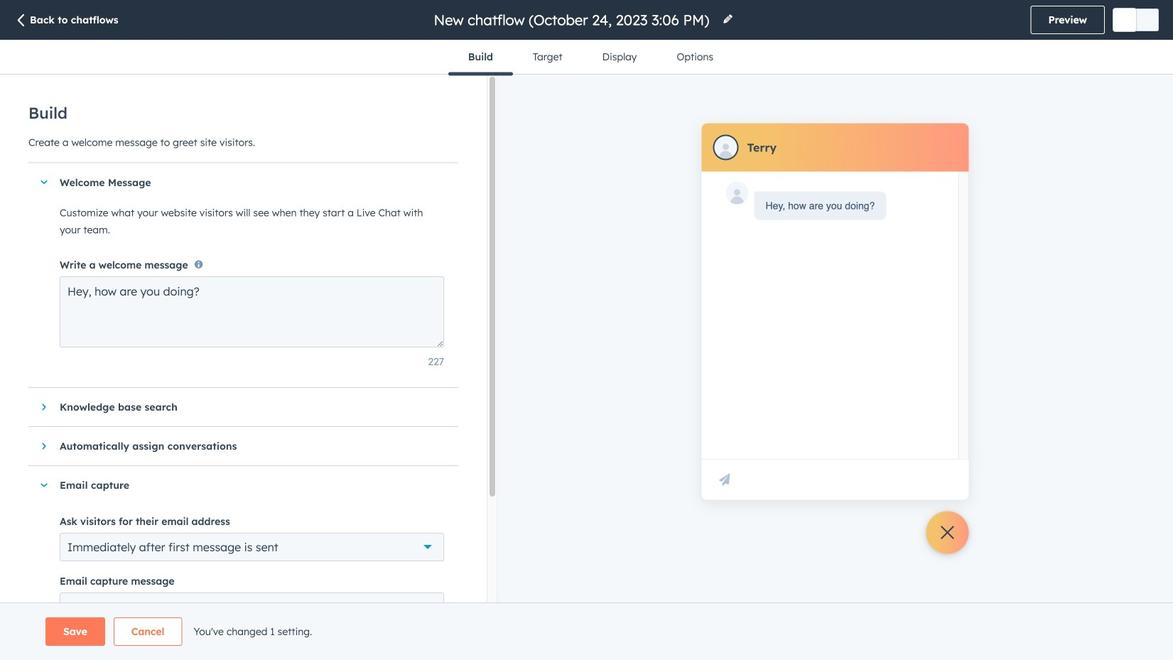 Task type: describe. For each thing, give the bounding box(es) containing it.
0 vertical spatial caret image
[[40, 180, 48, 184]]

1 vertical spatial caret image
[[40, 483, 48, 487]]

0 vertical spatial caret image
[[42, 403, 46, 411]]



Task type: locate. For each thing, give the bounding box(es) containing it.
navigation
[[448, 40, 733, 76]]

caret image
[[40, 180, 48, 184], [42, 442, 46, 450]]

agent says: hey, how are you doing? element
[[766, 197, 875, 214]]

None field
[[432, 10, 714, 29]]

None text field
[[60, 276, 444, 347]]

caret image
[[42, 403, 46, 411], [40, 483, 48, 487]]

1 vertical spatial caret image
[[42, 442, 46, 450]]



Task type: vqa. For each thing, say whether or not it's contained in the screenshot.
text field
yes



